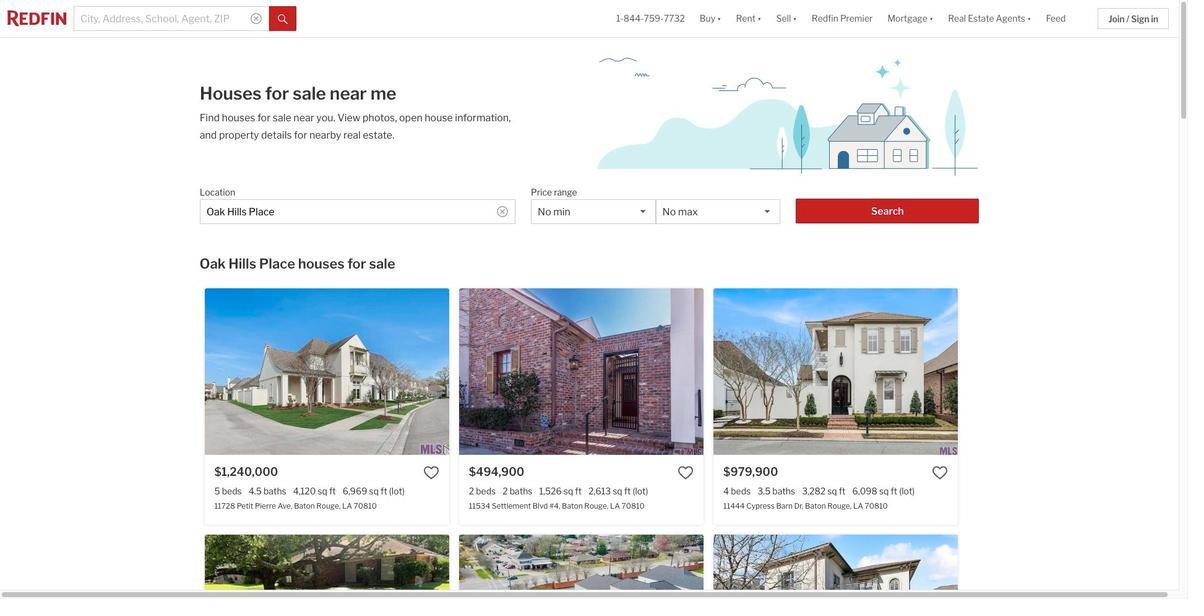 Task type: locate. For each thing, give the bounding box(es) containing it.
favorite button checkbox
[[678, 465, 694, 481]]

0 horizontal spatial favorite button checkbox
[[423, 465, 439, 481]]

City, Address, School, Agent, ZIP search field
[[200, 199, 516, 224]]

1 photo of 12261 myers park ave, baton rouge, la 70810 image from the left
[[714, 535, 959, 599]]

0 horizontal spatial search input image
[[251, 13, 262, 24]]

favorite button image
[[678, 465, 694, 481], [933, 465, 949, 481]]

photo of 11728 petit pierre ave, baton rouge, la 70810 image
[[205, 288, 449, 455], [449, 288, 694, 455]]

photo of 11668 settlement blvd, baton rouge, la 70810 image
[[459, 535, 704, 599], [704, 535, 948, 599]]

0 horizontal spatial favorite button image
[[678, 465, 694, 481]]

1 photo of 11668 settlement blvd, baton rouge, la 70810 image from the left
[[459, 535, 704, 599]]

1 horizontal spatial search input image
[[497, 206, 508, 217]]

submit search image
[[278, 14, 288, 24]]

2 favorite button checkbox from the left
[[933, 465, 949, 481]]

1 horizontal spatial favorite button image
[[933, 465, 949, 481]]

1 photo of 11534 settlement blvd #4, baton rouge, la 70810 image from the left
[[459, 288, 704, 455]]

2 photo of 12261 myers park ave, baton rouge, la 70810 image from the left
[[958, 535, 1189, 599]]

photo of 11534 settlement blvd #4, baton rouge, la 70810 image
[[459, 288, 704, 455], [704, 288, 948, 455]]

1 vertical spatial search input image
[[497, 206, 508, 217]]

1 horizontal spatial favorite button checkbox
[[933, 465, 949, 481]]

photo of 11444 cypress barn dr, baton rouge, la 70810 image
[[714, 288, 959, 455], [958, 288, 1189, 455]]

1 photo of 11444 cypress barn dr, baton rouge, la 70810 image from the left
[[714, 288, 959, 455]]

clear input button
[[497, 206, 508, 217]]

photo of 1322 barkley dr, baton rouge, la 70810 image
[[205, 535, 449, 599], [449, 535, 694, 599]]

search input image
[[251, 13, 262, 24], [497, 206, 508, 217]]

1 favorite button checkbox from the left
[[423, 465, 439, 481]]

photo of 12261 myers park ave, baton rouge, la 70810 image
[[714, 535, 959, 599], [958, 535, 1189, 599]]

favorite button checkbox
[[423, 465, 439, 481], [933, 465, 949, 481]]



Task type: describe. For each thing, give the bounding box(es) containing it.
2 photo of 11534 settlement blvd #4, baton rouge, la 70810 image from the left
[[704, 288, 948, 455]]

1 photo of 11728 petit pierre ave, baton rouge, la 70810 image from the left
[[205, 288, 449, 455]]

2 photo of 11444 cypress barn dr, baton rouge, la 70810 image from the left
[[958, 288, 1189, 455]]

2 favorite button image from the left
[[933, 465, 949, 481]]

2 photo of 11728 petit pierre ave, baton rouge, la 70810 image from the left
[[449, 288, 694, 455]]

0 vertical spatial search input image
[[251, 13, 262, 24]]

2 photo of 11668 settlement blvd, baton rouge, la 70810 image from the left
[[704, 535, 948, 599]]

City, Address, School, Agent, ZIP search field
[[74, 6, 269, 31]]

2 photo of 1322 barkley dr, baton rouge, la 70810 image from the left
[[449, 535, 694, 599]]

favorite button image
[[423, 465, 439, 481]]

1 favorite button image from the left
[[678, 465, 694, 481]]

1 photo of 1322 barkley dr, baton rouge, la 70810 image from the left
[[205, 535, 449, 599]]



Task type: vqa. For each thing, say whether or not it's contained in the screenshot.
2nd photo of 1322 barkley dr, baton rouge, la 70810 from right
yes



